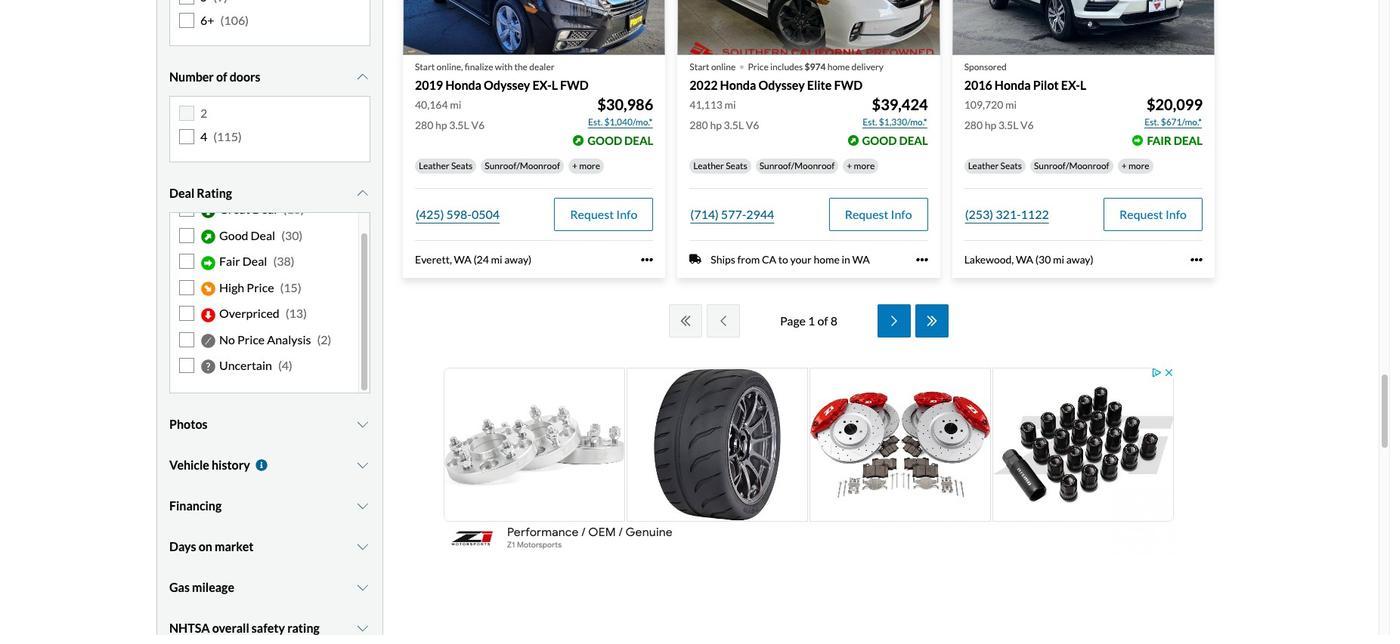 Task type: describe. For each thing, give the bounding box(es) containing it.
odyssey inside start online, finalize with the dealer 2019 honda odyssey ex-l fwd
[[484, 77, 530, 92]]

leather for honda
[[968, 160, 999, 171]]

4
[[200, 129, 207, 144]]

everett, wa (24 mi away)
[[415, 253, 532, 266]]

days
[[169, 540, 196, 554]]

vehicle
[[169, 458, 209, 473]]

(4)
[[278, 358, 292, 373]]

includes
[[770, 61, 803, 72]]

everett,
[[415, 253, 452, 266]]

white 2022 honda odyssey elite fwd minivan front-wheel drive automatic image
[[678, 0, 940, 55]]

dealer
[[529, 61, 554, 72]]

fair
[[219, 254, 240, 268]]

uncertain (4)
[[219, 358, 292, 373]]

1
[[808, 314, 815, 328]]

number
[[169, 69, 214, 84]]

advertisement region
[[442, 367, 1175, 556]]

deal rating
[[169, 186, 232, 201]]

request info for ·
[[845, 207, 912, 221]]

start for ·
[[690, 61, 709, 72]]

chevron down image for days on market 'dropdown button'
[[356, 541, 370, 554]]

mileage
[[192, 581, 234, 595]]

hp for honda
[[985, 118, 996, 131]]

sunroof/moonroof for finalize
[[485, 160, 560, 171]]

lakewood,
[[964, 253, 1014, 266]]

from
[[737, 253, 760, 266]]

online
[[711, 61, 736, 72]]

chevron down image for number of doors
[[356, 71, 370, 83]]

(2)
[[317, 332, 331, 347]]

fwd inside start online · price includes $974 home delivery 2022 honda odyssey elite fwd
[[834, 77, 863, 92]]

request for honda
[[1119, 207, 1163, 221]]

hp for ·
[[710, 118, 722, 131]]

number of doors button
[[169, 58, 370, 96]]

online,
[[437, 61, 463, 72]]

vehicle history
[[169, 458, 250, 473]]

v6 for honda
[[1020, 118, 1034, 131]]

$39,424
[[872, 95, 928, 113]]

(38)
[[273, 254, 295, 268]]

leather seats for ·
[[693, 160, 747, 171]]

(425)
[[416, 207, 444, 221]]

(115)
[[213, 129, 242, 144]]

ellipsis h image
[[1191, 254, 1203, 266]]

chevron left image
[[716, 315, 731, 328]]

hp for finalize
[[435, 118, 447, 131]]

seats for finalize
[[451, 160, 473, 171]]

on
[[199, 540, 212, 554]]

sponsored 2016 honda pilot ex-l
[[964, 61, 1086, 92]]

request info for honda
[[1119, 207, 1187, 221]]

fair deal (38)
[[219, 254, 295, 268]]

2 4 (115)
[[200, 106, 242, 144]]

pilot
[[1033, 77, 1059, 92]]

+ more for finalize
[[572, 160, 600, 171]]

start online · price includes $974 home delivery 2022 honda odyssey elite fwd
[[690, 51, 884, 92]]

$20,099
[[1147, 95, 1203, 113]]

109,720
[[964, 98, 1003, 111]]

4 chevron down image from the top
[[356, 623, 370, 635]]

price inside start online · price includes $974 home delivery 2022 honda odyssey elite fwd
[[748, 61, 769, 72]]

honda inside start online · price includes $974 home delivery 2022 honda odyssey elite fwd
[[720, 77, 756, 92]]

request for ·
[[845, 207, 889, 221]]

est. for finalize
[[588, 116, 603, 128]]

2 wa from the left
[[852, 253, 870, 266]]

sunroof/moonroof for honda
[[1034, 160, 1109, 171]]

elite
[[807, 77, 832, 92]]

(714)
[[690, 207, 719, 221]]

start online, finalize with the dealer 2019 honda odyssey ex-l fwd
[[415, 61, 589, 92]]

+ for honda
[[1122, 160, 1127, 171]]

lakewood, wa (30 mi away)
[[964, 253, 1094, 266]]

history
[[212, 458, 250, 473]]

sunroof/moonroof for ·
[[759, 160, 835, 171]]

mi right (30
[[1053, 253, 1064, 266]]

photos
[[169, 417, 207, 432]]

chevron double right image
[[925, 315, 940, 328]]

uncertain
[[219, 358, 272, 373]]

to
[[778, 253, 788, 266]]

deal inside dropdown button
[[169, 186, 194, 201]]

number of doors
[[169, 69, 260, 84]]

good deal for ·
[[862, 134, 928, 147]]

(30)
[[281, 228, 303, 242]]

financing button
[[169, 488, 370, 526]]

$671/mo.*
[[1161, 116, 1202, 128]]

(714) 577-2944
[[690, 207, 774, 221]]

info for honda
[[1166, 207, 1187, 221]]

$1,330/mo.*
[[879, 116, 927, 128]]

est. $671/mo.* button
[[1144, 115, 1203, 130]]

fair
[[1147, 134, 1172, 147]]

request info button for finalize
[[554, 198, 653, 231]]

good deal for finalize
[[587, 134, 653, 147]]

40,164
[[415, 98, 448, 111]]

109,720 mi 280 hp 3.5l v6
[[964, 98, 1034, 131]]

(425) 598-0504
[[416, 207, 500, 221]]

8
[[831, 314, 838, 328]]

photos button
[[169, 406, 370, 444]]

gas mileage button
[[169, 569, 370, 607]]

truck image
[[690, 253, 702, 265]]

seats for ·
[[726, 160, 747, 171]]

1 vertical spatial (13)
[[286, 306, 307, 321]]

3.5l for finalize
[[449, 118, 469, 131]]

mi for finalize
[[450, 98, 461, 111]]

black 2019 honda odyssey ex-l fwd minivan front-wheel drive 9-speed automatic image
[[403, 0, 665, 55]]

l inside start online, finalize with the dealer 2019 honda odyssey ex-l fwd
[[552, 77, 558, 92]]

more for honda
[[1129, 160, 1149, 171]]

good deal (30)
[[219, 228, 303, 242]]

with
[[495, 61, 513, 72]]

info for ·
[[891, 207, 912, 221]]

vehicle history button
[[169, 447, 370, 485]]

days on market button
[[169, 529, 370, 566]]

more for finalize
[[579, 160, 600, 171]]

ca
[[762, 253, 776, 266]]

great deal (13)
[[219, 202, 304, 216]]

6+
[[200, 13, 214, 27]]

(24
[[473, 253, 489, 266]]



Task type: vqa. For each thing, say whether or not it's contained in the screenshot.


Task type: locate. For each thing, give the bounding box(es) containing it.
3.5l inside "109,720 mi 280 hp 3.5l v6"
[[998, 118, 1018, 131]]

0 horizontal spatial + more
[[572, 160, 600, 171]]

mi right the (24
[[491, 253, 502, 266]]

1 deal from the left
[[624, 134, 653, 147]]

280 down "41,113"
[[690, 118, 708, 131]]

2 fwd from the left
[[834, 77, 863, 92]]

wa left the (24
[[454, 253, 471, 266]]

0 horizontal spatial info
[[616, 207, 637, 221]]

+ more down "est. $1,040/mo.*" button on the left of page
[[572, 160, 600, 171]]

home left in at right
[[814, 253, 840, 266]]

deal down $671/mo.*
[[1174, 134, 1203, 147]]

1 horizontal spatial request
[[845, 207, 889, 221]]

0 horizontal spatial ellipsis h image
[[641, 254, 653, 266]]

more for ·
[[854, 160, 875, 171]]

white 2016 honda pilot ex-l suv / crossover front-wheel drive automatic image
[[952, 0, 1215, 55]]

more down "est. $1,330/mo.*" button
[[854, 160, 875, 171]]

chevron down image inside days on market 'dropdown button'
[[356, 541, 370, 554]]

good deal down "est. $1,040/mo.*" button on the left of page
[[587, 134, 653, 147]]

3 leather from the left
[[968, 160, 999, 171]]

(15)
[[280, 280, 301, 295]]

est. inside $30,986 est. $1,040/mo.*
[[588, 116, 603, 128]]

2 3.5l from the left
[[724, 118, 744, 131]]

more
[[579, 160, 600, 171], [854, 160, 875, 171], [1129, 160, 1149, 171]]

page 1 of 8
[[780, 314, 838, 328]]

price
[[748, 61, 769, 72], [247, 280, 274, 295], [237, 332, 265, 347]]

3 chevron down image from the top
[[356, 582, 370, 594]]

0 horizontal spatial +
[[572, 160, 577, 171]]

hp down 40,164
[[435, 118, 447, 131]]

2 deal from the left
[[899, 134, 928, 147]]

leather seats up (714) 577-2944
[[693, 160, 747, 171]]

2 280 from the left
[[690, 118, 708, 131]]

2 horizontal spatial v6
[[1020, 118, 1034, 131]]

fwd down delivery
[[834, 77, 863, 92]]

home right $974
[[828, 61, 850, 72]]

start inside start online · price includes $974 home delivery 2022 honda odyssey elite fwd
[[690, 61, 709, 72]]

3 info from the left
[[1166, 207, 1187, 221]]

the
[[514, 61, 528, 72]]

est.
[[588, 116, 603, 128], [863, 116, 877, 128], [1145, 116, 1159, 128]]

3 request from the left
[[1119, 207, 1163, 221]]

2 + more from the left
[[847, 160, 875, 171]]

2 sunroof/moonroof from the left
[[759, 160, 835, 171]]

3.5l down 109,720 at the right top of the page
[[998, 118, 1018, 131]]

hp inside the 40,164 mi 280 hp 3.5l v6
[[435, 118, 447, 131]]

ships from ca to your home in wa
[[711, 253, 870, 266]]

seats up 577-
[[726, 160, 747, 171]]

good for ·
[[862, 134, 897, 147]]

1 + more from the left
[[572, 160, 600, 171]]

gas mileage
[[169, 581, 234, 595]]

v6 down start online, finalize with the dealer 2019 honda odyssey ex-l fwd
[[471, 118, 485, 131]]

great
[[219, 202, 250, 216]]

0 horizontal spatial hp
[[435, 118, 447, 131]]

1 chevron down image from the top
[[356, 71, 370, 83]]

ellipsis h image up chevron double right image
[[916, 254, 928, 266]]

1 horizontal spatial of
[[817, 314, 828, 328]]

ellipsis h image left truck icon in the top of the page
[[641, 254, 653, 266]]

2 horizontal spatial request info
[[1119, 207, 1187, 221]]

chevron down image inside deal rating dropdown button
[[356, 188, 370, 200]]

3 request info button from the left
[[1104, 198, 1203, 231]]

3.5l down online
[[724, 118, 744, 131]]

fwd
[[560, 77, 589, 92], [834, 77, 863, 92]]

1 horizontal spatial away)
[[1066, 253, 1094, 266]]

of left 8 at the right of the page
[[817, 314, 828, 328]]

hp down 109,720 at the right top of the page
[[985, 118, 996, 131]]

leather for ·
[[693, 160, 724, 171]]

v6 inside 41,113 mi 280 hp 3.5l v6
[[746, 118, 759, 131]]

2 request from the left
[[845, 207, 889, 221]]

deal right fair
[[242, 254, 267, 268]]

away) right (30
[[1066, 253, 1094, 266]]

0 vertical spatial home
[[828, 61, 850, 72]]

v6 inside the 40,164 mi 280 hp 3.5l v6
[[471, 118, 485, 131]]

honda down sponsored
[[995, 77, 1031, 92]]

request
[[570, 207, 614, 221], [845, 207, 889, 221], [1119, 207, 1163, 221]]

(253) 321-1122
[[965, 207, 1049, 221]]

1 leather seats from the left
[[419, 160, 473, 171]]

deal down great deal (13)
[[251, 228, 275, 242]]

1 hp from the left
[[435, 118, 447, 131]]

41,113
[[690, 98, 723, 111]]

seats for honda
[[1000, 160, 1022, 171]]

2 leather from the left
[[693, 160, 724, 171]]

seats up 321-
[[1000, 160, 1022, 171]]

ellipsis h image
[[641, 254, 653, 266], [916, 254, 928, 266]]

home
[[828, 61, 850, 72], [814, 253, 840, 266]]

ellipsis h image for ·
[[916, 254, 928, 266]]

0 horizontal spatial seats
[[451, 160, 473, 171]]

+
[[572, 160, 577, 171], [847, 160, 852, 171], [1122, 160, 1127, 171]]

1 horizontal spatial good
[[862, 134, 897, 147]]

0 horizontal spatial honda
[[445, 77, 482, 92]]

l inside sponsored 2016 honda pilot ex-l
[[1080, 77, 1086, 92]]

2
[[200, 106, 207, 120]]

leather seats up (253) 321-1122
[[968, 160, 1022, 171]]

2 horizontal spatial info
[[1166, 207, 1187, 221]]

deal for ·
[[899, 134, 928, 147]]

of inside dropdown button
[[216, 69, 227, 84]]

price right ·
[[748, 61, 769, 72]]

(13) up (30)
[[283, 202, 304, 216]]

hp inside "109,720 mi 280 hp 3.5l v6"
[[985, 118, 996, 131]]

deal rating button
[[169, 175, 370, 213]]

leather for finalize
[[419, 160, 449, 171]]

request for finalize
[[570, 207, 614, 221]]

1 est. from the left
[[588, 116, 603, 128]]

price up overpriced (13)
[[247, 280, 274, 295]]

ex- inside start online, finalize with the dealer 2019 honda odyssey ex-l fwd
[[532, 77, 552, 92]]

(714) 577-2944 button
[[690, 198, 775, 231]]

chevron down image
[[356, 71, 370, 83], [356, 188, 370, 200], [356, 419, 370, 431], [356, 501, 370, 513]]

est. for honda
[[1145, 116, 1159, 128]]

280
[[415, 118, 433, 131], [690, 118, 708, 131], [964, 118, 983, 131]]

chevron down image inside the gas mileage dropdown button
[[356, 582, 370, 594]]

2016
[[964, 77, 992, 92]]

0 horizontal spatial good
[[587, 134, 622, 147]]

honda
[[445, 77, 482, 92], [720, 77, 756, 92], [995, 77, 1031, 92]]

mi inside "109,720 mi 280 hp 3.5l v6"
[[1005, 98, 1017, 111]]

1 horizontal spatial request info button
[[829, 198, 928, 231]]

mi for ·
[[725, 98, 736, 111]]

request info for finalize
[[570, 207, 637, 221]]

start up 2022
[[690, 61, 709, 72]]

2 est. from the left
[[863, 116, 877, 128]]

wa
[[454, 253, 471, 266], [852, 253, 870, 266], [1016, 253, 1033, 266]]

0 horizontal spatial ex-
[[532, 77, 552, 92]]

more down fair
[[1129, 160, 1149, 171]]

deal
[[624, 134, 653, 147], [899, 134, 928, 147], [1174, 134, 1203, 147]]

0 vertical spatial of
[[216, 69, 227, 84]]

1 horizontal spatial odyssey
[[758, 77, 805, 92]]

2 horizontal spatial request
[[1119, 207, 1163, 221]]

+ more for ·
[[847, 160, 875, 171]]

1 ex- from the left
[[532, 77, 552, 92]]

2 request info from the left
[[845, 207, 912, 221]]

2022
[[690, 77, 718, 92]]

fwd up $30,986 est. $1,040/mo.*
[[560, 77, 589, 92]]

1 v6 from the left
[[471, 118, 485, 131]]

2 ellipsis h image from the left
[[916, 254, 928, 266]]

est. $1,330/mo.* button
[[862, 115, 928, 130]]

1 horizontal spatial + more
[[847, 160, 875, 171]]

280 down 109,720 at the right top of the page
[[964, 118, 983, 131]]

2 hp from the left
[[710, 118, 722, 131]]

3 280 from the left
[[964, 118, 983, 131]]

sponsored
[[964, 61, 1007, 72]]

3 + from the left
[[1122, 160, 1127, 171]]

ex- down "dealer"
[[532, 77, 552, 92]]

2 horizontal spatial deal
[[1174, 134, 1203, 147]]

280 inside the 40,164 mi 280 hp 3.5l v6
[[415, 118, 433, 131]]

2 horizontal spatial wa
[[1016, 253, 1033, 266]]

0 vertical spatial (13)
[[283, 202, 304, 216]]

chevron down image inside financing dropdown button
[[356, 501, 370, 513]]

honda down online
[[720, 77, 756, 92]]

3.5l for ·
[[724, 118, 744, 131]]

1 more from the left
[[579, 160, 600, 171]]

overpriced
[[219, 306, 280, 321]]

good deal down "est. $1,330/mo.*" button
[[862, 134, 928, 147]]

2 horizontal spatial honda
[[995, 77, 1031, 92]]

hp down "41,113"
[[710, 118, 722, 131]]

(106)
[[220, 13, 249, 27]]

2 horizontal spatial hp
[[985, 118, 996, 131]]

1 info from the left
[[616, 207, 637, 221]]

est. inside '$39,424 est. $1,330/mo.*'
[[863, 116, 877, 128]]

in
[[842, 253, 850, 266]]

wa left (30
[[1016, 253, 1033, 266]]

request info button for honda
[[1104, 198, 1203, 231]]

sunroof/moonroof
[[485, 160, 560, 171], [759, 160, 835, 171], [1034, 160, 1109, 171]]

deal for honda
[[1174, 134, 1203, 147]]

3 honda from the left
[[995, 77, 1031, 92]]

ships
[[711, 253, 735, 266]]

no price analysis (2)
[[219, 332, 331, 347]]

gas
[[169, 581, 190, 595]]

sunroof/moonroof up the 0504
[[485, 160, 560, 171]]

0 horizontal spatial start
[[415, 61, 435, 72]]

2 chevron down image from the top
[[356, 541, 370, 554]]

2 horizontal spatial + more
[[1122, 160, 1149, 171]]

chevron down image for financing
[[356, 501, 370, 513]]

start inside start online, finalize with the dealer 2019 honda odyssey ex-l fwd
[[415, 61, 435, 72]]

2944
[[746, 207, 774, 221]]

1 leather from the left
[[419, 160, 449, 171]]

2 horizontal spatial more
[[1129, 160, 1149, 171]]

leather up '(714)'
[[693, 160, 724, 171]]

1 horizontal spatial fwd
[[834, 77, 863, 92]]

3 v6 from the left
[[1020, 118, 1034, 131]]

seats up 598-
[[451, 160, 473, 171]]

away) for $30,986
[[504, 253, 532, 266]]

hp inside 41,113 mi 280 hp 3.5l v6
[[710, 118, 722, 131]]

$974
[[805, 61, 826, 72]]

mi right 109,720 at the right top of the page
[[1005, 98, 1017, 111]]

6+ (106)
[[200, 13, 249, 27]]

(425) 598-0504 button
[[415, 198, 500, 231]]

+ for ·
[[847, 160, 852, 171]]

1 horizontal spatial 3.5l
[[724, 118, 744, 131]]

2 start from the left
[[690, 61, 709, 72]]

(13)
[[283, 202, 304, 216], [286, 306, 307, 321]]

1 good deal from the left
[[587, 134, 653, 147]]

280 for honda
[[964, 118, 983, 131]]

1 good from the left
[[587, 134, 622, 147]]

2 seats from the left
[[726, 160, 747, 171]]

0 horizontal spatial leather
[[419, 160, 449, 171]]

0 horizontal spatial deal
[[624, 134, 653, 147]]

honda down online,
[[445, 77, 482, 92]]

chevron down image inside number of doors dropdown button
[[356, 71, 370, 83]]

request info button for ·
[[829, 198, 928, 231]]

away)
[[504, 253, 532, 266], [1066, 253, 1094, 266]]

deal for fair deal
[[242, 254, 267, 268]]

2 v6 from the left
[[746, 118, 759, 131]]

wa for $30,986
[[454, 253, 471, 266]]

chevron down image for deal rating
[[356, 188, 370, 200]]

your
[[790, 253, 812, 266]]

leather seats for honda
[[968, 160, 1022, 171]]

321-
[[996, 207, 1021, 221]]

chevron down image for the gas mileage dropdown button
[[356, 582, 370, 594]]

fair deal
[[1147, 134, 1203, 147]]

1 request info from the left
[[570, 207, 637, 221]]

chevron right image
[[887, 315, 902, 328]]

1 horizontal spatial info
[[891, 207, 912, 221]]

more down "est. $1,040/mo.*" button on the left of page
[[579, 160, 600, 171]]

1 + from the left
[[572, 160, 577, 171]]

v6 for finalize
[[471, 118, 485, 131]]

280 down 40,164
[[415, 118, 433, 131]]

leather seats for finalize
[[419, 160, 473, 171]]

1 vertical spatial home
[[814, 253, 840, 266]]

0 horizontal spatial leather seats
[[419, 160, 473, 171]]

high price (15)
[[219, 280, 301, 295]]

0 horizontal spatial 3.5l
[[449, 118, 469, 131]]

good down "est. $1,330/mo.*" button
[[862, 134, 897, 147]]

+ for finalize
[[572, 160, 577, 171]]

2 + from the left
[[847, 160, 852, 171]]

est. for ·
[[863, 116, 877, 128]]

280 for ·
[[690, 118, 708, 131]]

1 horizontal spatial request info
[[845, 207, 912, 221]]

0 horizontal spatial sunroof/moonroof
[[485, 160, 560, 171]]

analysis
[[267, 332, 311, 347]]

2 leather seats from the left
[[693, 160, 747, 171]]

3 3.5l from the left
[[998, 118, 1018, 131]]

mi for honda
[[1005, 98, 1017, 111]]

days on market
[[169, 540, 254, 554]]

1 horizontal spatial est.
[[863, 116, 877, 128]]

1 seats from the left
[[451, 160, 473, 171]]

3 sunroof/moonroof from the left
[[1034, 160, 1109, 171]]

0 horizontal spatial more
[[579, 160, 600, 171]]

page
[[780, 314, 806, 328]]

chevron down image
[[356, 460, 370, 472], [356, 541, 370, 554], [356, 582, 370, 594], [356, 623, 370, 635]]

3.5l for honda
[[998, 118, 1018, 131]]

0 horizontal spatial request
[[570, 207, 614, 221]]

0 horizontal spatial of
[[216, 69, 227, 84]]

3.5l down online,
[[449, 118, 469, 131]]

mi right 40,164
[[450, 98, 461, 111]]

1 vertical spatial of
[[817, 314, 828, 328]]

1 horizontal spatial l
[[1080, 77, 1086, 92]]

chevron down image inside 'photos' dropdown button
[[356, 419, 370, 431]]

honda inside start online, finalize with the dealer 2019 honda odyssey ex-l fwd
[[445, 77, 482, 92]]

rating
[[197, 186, 232, 201]]

1 horizontal spatial leather
[[693, 160, 724, 171]]

4 chevron down image from the top
[[356, 501, 370, 513]]

start up 2019
[[415, 61, 435, 72]]

0 horizontal spatial request info
[[570, 207, 637, 221]]

1 horizontal spatial sunroof/moonroof
[[759, 160, 835, 171]]

2019
[[415, 77, 443, 92]]

1 honda from the left
[[445, 77, 482, 92]]

leather up (425)
[[419, 160, 449, 171]]

leather seats up (425) 598-0504
[[419, 160, 473, 171]]

no
[[219, 332, 235, 347]]

1 horizontal spatial ex-
[[1061, 77, 1080, 92]]

price for analysis
[[237, 332, 265, 347]]

request info button
[[554, 198, 653, 231], [829, 198, 928, 231], [1104, 198, 1203, 231]]

1 horizontal spatial v6
[[746, 118, 759, 131]]

high
[[219, 280, 244, 295]]

2 request info button from the left
[[829, 198, 928, 231]]

info
[[616, 207, 637, 221], [891, 207, 912, 221], [1166, 207, 1187, 221]]

0 horizontal spatial request info button
[[554, 198, 653, 231]]

2 good deal from the left
[[862, 134, 928, 147]]

ex- inside sponsored 2016 honda pilot ex-l
[[1061, 77, 1080, 92]]

leather up (253)
[[968, 160, 999, 171]]

2 horizontal spatial 3.5l
[[998, 118, 1018, 131]]

mi inside 41,113 mi 280 hp 3.5l v6
[[725, 98, 736, 111]]

1 start from the left
[[415, 61, 435, 72]]

chevron down image for vehicle history dropdown button
[[356, 460, 370, 472]]

2 horizontal spatial +
[[1122, 160, 1127, 171]]

chevron double left image
[[678, 315, 693, 328]]

3 request info from the left
[[1119, 207, 1187, 221]]

info circle image
[[254, 460, 269, 472]]

mi right "41,113"
[[725, 98, 736, 111]]

wa right in at right
[[852, 253, 870, 266]]

280 inside 41,113 mi 280 hp 3.5l v6
[[690, 118, 708, 131]]

sunroof/moonroof up 2944
[[759, 160, 835, 171]]

home inside start online · price includes $974 home delivery 2022 honda odyssey elite fwd
[[828, 61, 850, 72]]

1 horizontal spatial start
[[690, 61, 709, 72]]

delivery
[[852, 61, 884, 72]]

1 away) from the left
[[504, 253, 532, 266]]

deal down $1,040/mo.*
[[624, 134, 653, 147]]

2 more from the left
[[854, 160, 875, 171]]

deal up good deal (30)
[[252, 202, 277, 216]]

l down "dealer"
[[552, 77, 558, 92]]

3 est. from the left
[[1145, 116, 1159, 128]]

$1,040/mo.*
[[604, 116, 653, 128]]

1 horizontal spatial honda
[[720, 77, 756, 92]]

deal for great deal
[[252, 202, 277, 216]]

0 vertical spatial price
[[748, 61, 769, 72]]

start for finalize
[[415, 61, 435, 72]]

3 seats from the left
[[1000, 160, 1022, 171]]

deal left rating
[[169, 186, 194, 201]]

41,113 mi 280 hp 3.5l v6
[[690, 98, 759, 131]]

v6 down start online · price includes $974 home delivery 2022 honda odyssey elite fwd
[[746, 118, 759, 131]]

v6
[[471, 118, 485, 131], [746, 118, 759, 131], [1020, 118, 1034, 131]]

2 chevron down image from the top
[[356, 188, 370, 200]]

2 l from the left
[[1080, 77, 1086, 92]]

577-
[[721, 207, 746, 221]]

1 horizontal spatial wa
[[852, 253, 870, 266]]

deal for finalize
[[624, 134, 653, 147]]

odyssey down with on the left
[[484, 77, 530, 92]]

2 horizontal spatial request info button
[[1104, 198, 1203, 231]]

overpriced (13)
[[219, 306, 307, 321]]

est. left $1,040/mo.*
[[588, 116, 603, 128]]

2 horizontal spatial 280
[[964, 118, 983, 131]]

(253) 321-1122 button
[[964, 198, 1050, 231]]

wa for $20,099
[[1016, 253, 1033, 266]]

2 honda from the left
[[720, 77, 756, 92]]

+ more down "est. $1,330/mo.*" button
[[847, 160, 875, 171]]

3.5l inside 41,113 mi 280 hp 3.5l v6
[[724, 118, 744, 131]]

1 odyssey from the left
[[484, 77, 530, 92]]

2 odyssey from the left
[[758, 77, 805, 92]]

sunroof/moonroof up 1122
[[1034, 160, 1109, 171]]

1 horizontal spatial good deal
[[862, 134, 928, 147]]

info for finalize
[[616, 207, 637, 221]]

away) for $20,099
[[1066, 253, 1094, 266]]

1 horizontal spatial seats
[[726, 160, 747, 171]]

1 3.5l from the left
[[449, 118, 469, 131]]

deal down the $1,330/mo.*
[[899, 134, 928, 147]]

2 ex- from the left
[[1061, 77, 1080, 92]]

odyssey inside start online · price includes $974 home delivery 2022 honda odyssey elite fwd
[[758, 77, 805, 92]]

0 horizontal spatial fwd
[[560, 77, 589, 92]]

1 horizontal spatial deal
[[899, 134, 928, 147]]

0 horizontal spatial wa
[[454, 253, 471, 266]]

est. up fair
[[1145, 116, 1159, 128]]

1 horizontal spatial 280
[[690, 118, 708, 131]]

good for finalize
[[587, 134, 622, 147]]

chevron down image for photos
[[356, 419, 370, 431]]

$30,986 est. $1,040/mo.*
[[588, 95, 653, 128]]

price right the no
[[237, 332, 265, 347]]

0 horizontal spatial 280
[[415, 118, 433, 131]]

1122
[[1021, 207, 1049, 221]]

good down "est. $1,040/mo.*" button on the left of page
[[587, 134, 622, 147]]

40,164 mi 280 hp 3.5l v6
[[415, 98, 485, 131]]

280 for finalize
[[415, 118, 433, 131]]

0 horizontal spatial v6
[[471, 118, 485, 131]]

doors
[[230, 69, 260, 84]]

3 wa from the left
[[1016, 253, 1033, 266]]

1 horizontal spatial leather seats
[[693, 160, 747, 171]]

(253)
[[965, 207, 993, 221]]

$39,424 est. $1,330/mo.*
[[863, 95, 928, 128]]

1 sunroof/moonroof from the left
[[485, 160, 560, 171]]

good
[[587, 134, 622, 147], [862, 134, 897, 147]]

l right pilot
[[1080, 77, 1086, 92]]

3 leather seats from the left
[[968, 160, 1022, 171]]

honda inside sponsored 2016 honda pilot ex-l
[[995, 77, 1031, 92]]

3 hp from the left
[[985, 118, 996, 131]]

v6 down pilot
[[1020, 118, 1034, 131]]

est. left the $1,330/mo.*
[[863, 116, 877, 128]]

1 horizontal spatial +
[[847, 160, 852, 171]]

2 horizontal spatial leather
[[968, 160, 999, 171]]

$30,986
[[597, 95, 653, 113]]

v6 for ·
[[746, 118, 759, 131]]

1 vertical spatial price
[[247, 280, 274, 295]]

1 fwd from the left
[[560, 77, 589, 92]]

2 horizontal spatial leather seats
[[968, 160, 1022, 171]]

1 chevron down image from the top
[[356, 460, 370, 472]]

financing
[[169, 499, 222, 513]]

3.5l inside the 40,164 mi 280 hp 3.5l v6
[[449, 118, 469, 131]]

mi inside the 40,164 mi 280 hp 3.5l v6
[[450, 98, 461, 111]]

1 horizontal spatial hp
[[710, 118, 722, 131]]

1 request from the left
[[570, 207, 614, 221]]

2 vertical spatial price
[[237, 332, 265, 347]]

2 good from the left
[[862, 134, 897, 147]]

ex- right pilot
[[1061, 77, 1080, 92]]

est. $1,040/mo.* button
[[587, 115, 653, 130]]

3 more from the left
[[1129, 160, 1149, 171]]

280 inside "109,720 mi 280 hp 3.5l v6"
[[964, 118, 983, 131]]

est. inside $20,099 est. $671/mo.*
[[1145, 116, 1159, 128]]

good
[[219, 228, 248, 242]]

0504
[[472, 207, 500, 221]]

3 chevron down image from the top
[[356, 419, 370, 431]]

+ more down fair
[[1122, 160, 1149, 171]]

0 horizontal spatial good deal
[[587, 134, 653, 147]]

away) right the (24
[[504, 253, 532, 266]]

0 horizontal spatial away)
[[504, 253, 532, 266]]

0 horizontal spatial est.
[[588, 116, 603, 128]]

1 request info button from the left
[[554, 198, 653, 231]]

2 horizontal spatial seats
[[1000, 160, 1022, 171]]

2 horizontal spatial est.
[[1145, 116, 1159, 128]]

ellipsis h image for finalize
[[641, 254, 653, 266]]

0 horizontal spatial odyssey
[[484, 77, 530, 92]]

1 ellipsis h image from the left
[[641, 254, 653, 266]]

deal for good deal
[[251, 228, 275, 242]]

2 horizontal spatial sunroof/moonroof
[[1034, 160, 1109, 171]]

price for (15)
[[247, 280, 274, 295]]

of left doors
[[216, 69, 227, 84]]

598-
[[446, 207, 472, 221]]

(30
[[1035, 253, 1051, 266]]

3 deal from the left
[[1174, 134, 1203, 147]]

+ more for honda
[[1122, 160, 1149, 171]]

2 info from the left
[[891, 207, 912, 221]]

1 l from the left
[[552, 77, 558, 92]]

3 + more from the left
[[1122, 160, 1149, 171]]

2 away) from the left
[[1066, 253, 1094, 266]]

(13) down (15)
[[286, 306, 307, 321]]

v6 inside "109,720 mi 280 hp 3.5l v6"
[[1020, 118, 1034, 131]]

1 horizontal spatial more
[[854, 160, 875, 171]]

odyssey down includes
[[758, 77, 805, 92]]

market
[[215, 540, 254, 554]]

fwd inside start online, finalize with the dealer 2019 honda odyssey ex-l fwd
[[560, 77, 589, 92]]

0 horizontal spatial l
[[552, 77, 558, 92]]

1 wa from the left
[[454, 253, 471, 266]]

1 horizontal spatial ellipsis h image
[[916, 254, 928, 266]]

1 280 from the left
[[415, 118, 433, 131]]



